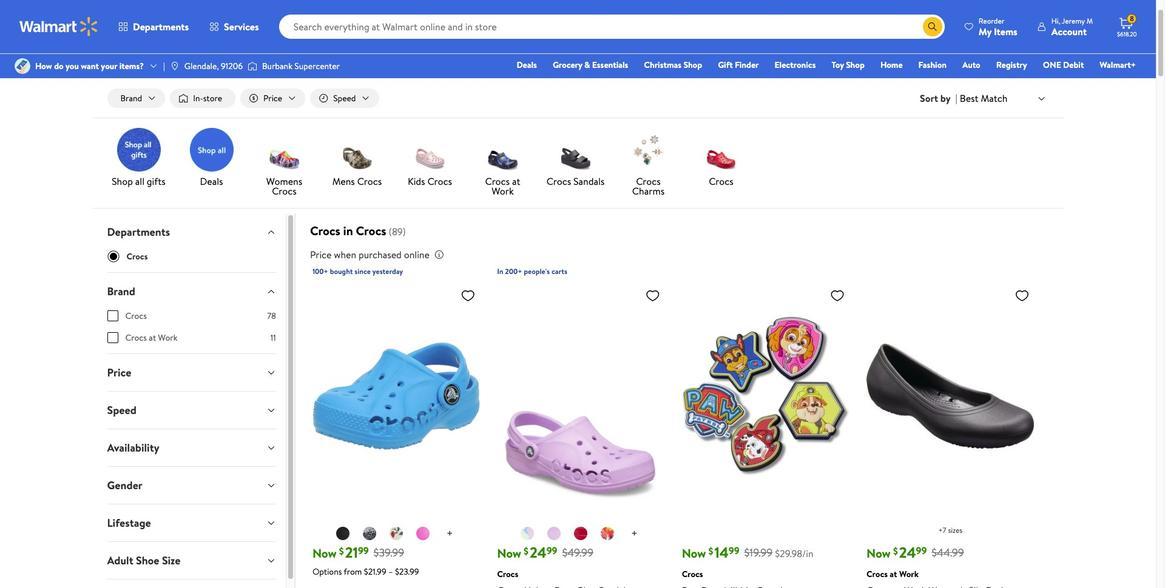 Task type: locate. For each thing, give the bounding box(es) containing it.
| right items?
[[163, 60, 165, 72]]

0 horizontal spatial  image
[[170, 61, 180, 71]]

now inside now $ 21 99 $39.99 options from $21.99 – $23.99
[[313, 546, 337, 562]]

3 now from the left
[[682, 546, 706, 562]]

brand for the "sort and filter section" element
[[121, 92, 142, 104]]

toy shop link
[[827, 58, 871, 72]]

crocs at work link
[[471, 128, 535, 199]]

$ for now $ 24 99 $44.99
[[894, 545, 899, 559]]

99 for now $ 21 99 $39.99 options from $21.99 – $23.99
[[358, 545, 369, 558]]

0 horizontal spatial crocs link
[[186, 23, 208, 35]]

hi, jeremy m account
[[1052, 15, 1094, 38]]

1 vertical spatial departments
[[107, 225, 170, 240]]

price when purchased online
[[310, 248, 430, 262]]

brand inside the "sort and filter section" element
[[121, 92, 142, 104]]

departments button
[[108, 12, 199, 41], [97, 214, 286, 251]]

work inside the brand group
[[158, 332, 178, 344]]

best match
[[960, 92, 1008, 105]]

0 horizontal spatial |
[[163, 60, 165, 72]]

1 horizontal spatial /
[[178, 23, 182, 35]]

crocs
[[186, 23, 208, 35], [221, 23, 243, 35], [357, 175, 382, 188], [428, 175, 452, 188], [485, 175, 510, 188], [547, 175, 571, 188], [636, 175, 661, 188], [709, 175, 734, 188], [272, 185, 297, 198], [310, 223, 341, 239], [356, 223, 386, 239], [127, 251, 148, 263], [125, 310, 147, 322], [125, 332, 147, 344], [497, 569, 519, 581], [682, 569, 704, 581], [867, 569, 888, 581]]

now inside now $ 24 99 $49.99
[[497, 546, 522, 562]]

shop
[[684, 59, 703, 71], [847, 59, 865, 71], [112, 175, 133, 188]]

christmas shop
[[644, 59, 703, 71]]

brand button down items?
[[107, 89, 165, 108]]

1 + from the left
[[447, 527, 453, 542]]

deals down shop all image
[[200, 175, 223, 188]]

now for now $ 14 99 $19.99 $29.98/in
[[682, 546, 706, 562]]

1 now from the left
[[313, 546, 337, 562]]

1 vertical spatial |
[[956, 92, 958, 105]]

0 vertical spatial price button
[[240, 89, 306, 108]]

toy shop
[[832, 59, 865, 71]]

$ inside now $ 14 99 $19.99 $29.98/in
[[709, 545, 714, 559]]

price button up speed tab
[[97, 355, 286, 392]]

(89)
[[389, 225, 406, 239]]

shop right "toy"
[[847, 59, 865, 71]]

ad disclaimer and feedback for skylinedisplayad image
[[1040, 53, 1050, 63]]

2 horizontal spatial crocs link
[[690, 128, 753, 189]]

 image
[[248, 60, 257, 72], [170, 61, 180, 71]]

crocs work vf image
[[481, 128, 525, 172]]

electric pink image
[[416, 527, 430, 541]]

$ inside now $ 24 99 $49.99
[[524, 545, 529, 559]]

items?
[[119, 60, 144, 72]]

0 vertical spatial speed
[[333, 92, 356, 104]]

add to favorites list, crocs at work women's slip resistant flat work shoes image
[[1015, 288, 1030, 304]]

speed tab
[[97, 392, 286, 429]]

how do you want your items?
[[35, 60, 144, 72]]

/ right shoes link
[[178, 23, 182, 35]]

crocs inside "link"
[[428, 175, 452, 188]]

+ button right tie dye image
[[622, 525, 648, 544]]

+ button right electric pink 'image'
[[437, 525, 463, 544]]

at down now $ 24 99 $44.99
[[890, 569, 898, 581]]

shop for christmas shop
[[684, 59, 703, 71]]

0 horizontal spatial at
[[149, 332, 156, 344]]

best match button
[[958, 90, 1050, 106]]

200+
[[505, 267, 522, 277]]

womens crocs
[[266, 175, 302, 198]]

1 vertical spatial work
[[158, 332, 178, 344]]

burbank
[[262, 60, 293, 72]]

price tab
[[97, 355, 286, 392]]

now for now $ 24 99 $44.99
[[867, 546, 891, 562]]

speed button down supercenter
[[310, 89, 379, 108]]

+ for 21
[[447, 527, 453, 542]]

speed down supercenter
[[333, 92, 356, 104]]

0 vertical spatial brand
[[121, 92, 142, 104]]

1 horizontal spatial price
[[264, 92, 282, 104]]

99 inside now $ 14 99 $19.99 $29.98/in
[[729, 545, 740, 558]]

store
[[203, 92, 222, 104]]

you
[[66, 60, 79, 72]]

$ left 14
[[709, 545, 714, 559]]

$ inside now $ 21 99 $39.99 options from $21.99 – $23.99
[[339, 545, 344, 559]]

crocs at work women's slip resistant flat work shoes image
[[867, 284, 1035, 510]]

2 / from the left
[[178, 23, 182, 35]]

price
[[264, 92, 282, 104], [310, 248, 332, 262], [107, 366, 131, 381]]

4 $ from the left
[[894, 545, 899, 559]]

speed button up availability tab
[[97, 392, 286, 429]]

speed
[[333, 92, 356, 104], [107, 403, 137, 418]]

$ left '21'
[[339, 545, 344, 559]]

 image right 91206 on the left top of page
[[248, 60, 257, 72]]

size
[[162, 554, 181, 569]]

shop right christmas
[[684, 59, 703, 71]]

brand group
[[107, 310, 276, 354]]

carts
[[552, 267, 568, 277]]

add to favorites list, crocs toddler & kids baya clog image
[[461, 288, 476, 304]]

from
[[344, 566, 362, 578]]

2 vertical spatial work
[[900, 569, 919, 581]]

fashion
[[919, 59, 947, 71]]

0 horizontal spatial speed
[[107, 403, 137, 418]]

$29.98/in
[[776, 547, 814, 561]]

1 horizontal spatial deals link
[[512, 58, 543, 72]]

brand down items?
[[121, 92, 142, 104]]

1 vertical spatial at
[[149, 332, 156, 344]]

1 horizontal spatial +
[[632, 527, 638, 542]]

1 vertical spatial speed button
[[97, 392, 286, 429]]

1 horizontal spatial  image
[[248, 60, 257, 72]]

99 inside now $ 24 99 $44.99
[[917, 545, 927, 558]]

3 / from the left
[[213, 23, 216, 35]]

0 horizontal spatial +
[[447, 527, 453, 542]]

brand
[[121, 92, 142, 104], [107, 284, 135, 299]]

auto
[[963, 59, 981, 71]]

price button down burbank
[[240, 89, 306, 108]]

essentials
[[593, 59, 629, 71]]

lifestage tab
[[97, 505, 286, 542]]

|
[[163, 60, 165, 72], [956, 92, 958, 105]]

crocs sandals
[[547, 175, 605, 188]]

items
[[995, 25, 1018, 38]]

1 vertical spatial crocs at work
[[125, 332, 178, 344]]

brand button
[[107, 89, 165, 108], [97, 273, 286, 310]]

in-
[[193, 92, 203, 104]]

0 vertical spatial deals link
[[512, 58, 543, 72]]

1 horizontal spatial 24
[[900, 543, 917, 563]]

1 99 from the left
[[358, 545, 369, 558]]

brand button for brand tab in the left of the page
[[97, 273, 286, 310]]

0 horizontal spatial deals
[[200, 175, 223, 188]]

0 horizontal spatial crocs at work
[[125, 332, 178, 344]]

&
[[585, 59, 590, 71]]

crocs link
[[186, 23, 208, 35], [221, 23, 243, 35], [690, 128, 753, 189]]

shoes
[[152, 23, 174, 35]]

shop all crocs image
[[700, 128, 744, 172]]

at
[[512, 175, 521, 188], [149, 332, 156, 344], [890, 569, 898, 581]]

brand tab
[[97, 273, 286, 310]]

 image
[[15, 58, 30, 74]]

fashion link
[[914, 58, 953, 72]]

mens
[[333, 175, 355, 188]]

at inside the brand group
[[149, 332, 156, 344]]

shop all gifts
[[112, 175, 166, 188]]

1 $ from the left
[[339, 545, 344, 559]]

0 vertical spatial crocs at work
[[485, 175, 521, 198]]

home
[[881, 59, 903, 71]]

2 vertical spatial price
[[107, 366, 131, 381]]

jeremy
[[1062, 15, 1086, 26]]

99 inside now $ 21 99 $39.99 options from $21.99 – $23.99
[[358, 545, 369, 558]]

brand down crocs 'option'
[[107, 284, 135, 299]]

sandals
[[574, 175, 605, 188]]

shop left "all"
[[112, 175, 133, 188]]

1 vertical spatial deals
[[200, 175, 223, 188]]

Walmart Site-Wide search field
[[279, 15, 945, 39]]

auto link
[[958, 58, 987, 72]]

$ inside now $ 24 99 $44.99
[[894, 545, 899, 559]]

1 horizontal spatial deals
[[517, 59, 537, 71]]

2 horizontal spatial work
[[900, 569, 919, 581]]

1 vertical spatial price
[[310, 248, 332, 262]]

now inside now $ 24 99 $44.99
[[867, 546, 891, 562]]

2 99 from the left
[[547, 545, 558, 558]]

deals left grocery
[[517, 59, 537, 71]]

lifestage
[[107, 516, 151, 531]]

bought
[[330, 267, 353, 277]]

registry link
[[991, 58, 1033, 72]]

adult shoe size
[[107, 554, 181, 569]]

brand button down "departments" tab on the left top of the page
[[97, 273, 286, 310]]

speed up availability
[[107, 403, 137, 418]]

your
[[101, 60, 117, 72]]

now
[[313, 546, 337, 562], [497, 546, 522, 562], [682, 546, 706, 562], [867, 546, 891, 562]]

24 left $44.99
[[900, 543, 917, 563]]

womens crocs image
[[263, 128, 306, 172]]

$ down multicolor icon
[[524, 545, 529, 559]]

gender button
[[97, 468, 286, 505]]

kids
[[408, 175, 425, 188]]

2 vertical spatial at
[[890, 569, 898, 581]]

mens crocs image
[[335, 128, 379, 172]]

99 inside now $ 24 99 $49.99
[[547, 545, 558, 558]]

0 vertical spatial work
[[492, 185, 514, 198]]

None checkbox
[[107, 311, 118, 322]]

2 horizontal spatial shop
[[847, 59, 865, 71]]

charms
[[633, 185, 665, 198]]

none checkbox inside the brand group
[[107, 333, 118, 344]]

/ left "services"
[[213, 23, 216, 35]]

 image for burbank supercenter
[[248, 60, 257, 72]]

glendale, 91206
[[184, 60, 243, 72]]

99 left $44.99
[[917, 545, 927, 558]]

walmart image
[[19, 17, 98, 36]]

1 vertical spatial speed
[[107, 403, 137, 418]]

$21.99
[[364, 566, 387, 578]]

clothing link
[[107, 23, 139, 35]]

now inside now $ 14 99 $19.99 $29.98/in
[[682, 546, 706, 562]]

0 horizontal spatial work
[[158, 332, 178, 344]]

sort
[[921, 92, 939, 105]]

paw patrol jibbitz 5 pack image
[[682, 284, 850, 510]]

tie dye image
[[601, 527, 615, 541]]

0 vertical spatial price
[[264, 92, 282, 104]]

crocs at work up the price tab
[[125, 332, 178, 344]]

crocs at work down now $ 24 99 $44.99
[[867, 569, 919, 581]]

1 24 from the left
[[530, 543, 547, 563]]

None checkbox
[[107, 333, 118, 344]]

shop inside "link"
[[684, 59, 703, 71]]

2 now from the left
[[497, 546, 522, 562]]

1 horizontal spatial speed
[[333, 92, 356, 104]]

work down crocs work vf image
[[492, 185, 514, 198]]

/ left shoes
[[144, 23, 147, 35]]

in
[[497, 267, 504, 277]]

1 vertical spatial brand button
[[97, 273, 286, 310]]

+ right electric pink 'image'
[[447, 527, 453, 542]]

work down now $ 24 99 $44.99
[[900, 569, 919, 581]]

0 horizontal spatial /
[[144, 23, 147, 35]]

4 99 from the left
[[917, 545, 927, 558]]

0 horizontal spatial + button
[[437, 525, 463, 544]]

crocs at work down crocs work vf image
[[485, 175, 521, 198]]

at up the price tab
[[149, 332, 156, 344]]

0 vertical spatial at
[[512, 175, 521, 188]]

1 + button from the left
[[437, 525, 463, 544]]

at down crocs work vf image
[[512, 175, 521, 188]]

24 down multicolor icon
[[530, 543, 547, 563]]

0 vertical spatial brand button
[[107, 89, 165, 108]]

3 99 from the left
[[729, 545, 740, 558]]

1 horizontal spatial |
[[956, 92, 958, 105]]

now for now $ 21 99 $39.99 options from $21.99 – $23.99
[[313, 546, 337, 562]]

brand inside tab
[[107, 284, 135, 299]]

+ for 24
[[632, 527, 638, 542]]

+ right tie dye image
[[632, 527, 638, 542]]

0 vertical spatial departments
[[133, 20, 189, 33]]

crocs unisex baya clog sandal image
[[497, 284, 665, 510]]

2 + button from the left
[[622, 525, 648, 544]]

0 horizontal spatial speed button
[[97, 392, 286, 429]]

crocs at work
[[485, 175, 521, 198], [125, 332, 178, 344], [867, 569, 919, 581]]

work up the price tab
[[158, 332, 178, 344]]

99 down "orchid" icon
[[547, 545, 558, 558]]

0 vertical spatial speed button
[[310, 89, 379, 108]]

deals link right gifts
[[180, 128, 243, 189]]

2 24 from the left
[[900, 543, 917, 563]]

2 $ from the left
[[524, 545, 529, 559]]

$44.99
[[932, 546, 965, 561]]

0 horizontal spatial shop
[[112, 175, 133, 188]]

+ button for 21
[[437, 525, 463, 544]]

1 horizontal spatial + button
[[622, 525, 648, 544]]

christmas shop link
[[639, 58, 708, 72]]

2 horizontal spatial crocs at work
[[867, 569, 919, 581]]

shop all image
[[190, 128, 233, 172]]

gift finder link
[[713, 58, 765, 72]]

21
[[345, 543, 358, 563]]

2 horizontal spatial /
[[213, 23, 216, 35]]

99 down black/multi icon
[[358, 545, 369, 558]]

availability button
[[97, 430, 286, 467]]

4 now from the left
[[867, 546, 891, 562]]

2 + from the left
[[632, 527, 638, 542]]

24
[[530, 543, 547, 563], [900, 543, 917, 563]]

debit
[[1064, 59, 1085, 71]]

0 horizontal spatial 24
[[530, 543, 547, 563]]

gender tab
[[97, 468, 286, 505]]

99 for now $ 24 99 $44.99
[[917, 545, 927, 558]]

1 horizontal spatial shop
[[684, 59, 703, 71]]

1 vertical spatial deals link
[[180, 128, 243, 189]]

$ left $44.99
[[894, 545, 899, 559]]

 image left glendale,
[[170, 61, 180, 71]]

3 $ from the left
[[709, 545, 714, 559]]

tab
[[97, 581, 286, 589]]

0 horizontal spatial price
[[107, 366, 131, 381]]

99 left $19.99
[[729, 545, 740, 558]]

one
[[1044, 59, 1062, 71]]

brand button for the "sort and filter section" element
[[107, 89, 165, 108]]

1 vertical spatial brand
[[107, 284, 135, 299]]

24 for now $ 24 99 $44.99
[[900, 543, 917, 563]]

by
[[941, 92, 951, 105]]

my
[[979, 25, 992, 38]]

$49.99
[[563, 546, 594, 561]]

deals link left grocery
[[512, 58, 543, 72]]

| right by
[[956, 92, 958, 105]]

1 horizontal spatial crocs at work
[[485, 175, 521, 198]]

1 horizontal spatial at
[[512, 175, 521, 188]]



Task type: vqa. For each thing, say whether or not it's contained in the screenshot.
left Shop
yes



Task type: describe. For each thing, give the bounding box(es) containing it.
0 vertical spatial deals
[[517, 59, 537, 71]]

finder
[[735, 59, 759, 71]]

brand for brand tab in the left of the page
[[107, 284, 135, 299]]

sort and filter section element
[[93, 79, 1064, 118]]

crocs inside crocs charms
[[636, 175, 661, 188]]

departments inside "departments" tab
[[107, 225, 170, 240]]

14
[[715, 543, 729, 563]]

$23.99
[[395, 566, 419, 578]]

24 for now $ 24 99 $49.99
[[530, 543, 547, 563]]

services button
[[199, 12, 269, 41]]

womens
[[266, 175, 302, 188]]

speed inside the "sort and filter section" element
[[333, 92, 356, 104]]

price inside tab
[[107, 366, 131, 381]]

1 vertical spatial price button
[[97, 355, 286, 392]]

registry
[[997, 59, 1028, 71]]

crocs charms
[[633, 175, 665, 198]]

speed inside tab
[[107, 403, 137, 418]]

clothing
[[107, 23, 139, 35]]

1 / from the left
[[144, 23, 147, 35]]

purchased
[[359, 248, 402, 262]]

orchid image
[[547, 527, 562, 541]]

adult
[[107, 554, 133, 569]]

$39.99
[[374, 546, 404, 561]]

0 vertical spatial departments button
[[108, 12, 199, 41]]

home link
[[876, 58, 909, 72]]

departments tab
[[97, 214, 286, 251]]

lifestage button
[[97, 505, 286, 542]]

$ for now $ 21 99 $39.99 options from $21.99 – $23.99
[[339, 545, 344, 559]]

services
[[224, 20, 259, 33]]

now $ 24 99 $49.99
[[497, 543, 594, 563]]

crocs inside crocs at work
[[485, 175, 510, 188]]

pepper image
[[574, 527, 588, 541]]

2 vertical spatial crocs at work
[[867, 569, 919, 581]]

$ for now $ 24 99 $49.99
[[524, 545, 529, 559]]

–
[[389, 566, 393, 578]]

100+ bought since yesterday
[[313, 267, 403, 277]]

grocery & essentials
[[553, 59, 629, 71]]

gifts
[[147, 175, 166, 188]]

yesterday
[[373, 267, 403, 277]]

100+
[[313, 267, 328, 277]]

99 for now $ 14 99 $19.99 $29.98/in
[[729, 545, 740, 558]]

crocs sandals link
[[544, 128, 607, 189]]

Crocs radio
[[107, 251, 119, 263]]

1 horizontal spatial work
[[492, 185, 514, 198]]

now $ 21 99 $39.99 options from $21.99 – $23.99
[[313, 543, 419, 578]]

1 vertical spatial departments button
[[97, 214, 286, 251]]

womens crocs link
[[253, 128, 316, 199]]

search icon image
[[928, 22, 938, 32]]

8 $618.20
[[1118, 13, 1138, 38]]

grocery & essentials link
[[548, 58, 634, 72]]

shop all gifts link
[[107, 128, 170, 189]]

adult shoe size tab
[[97, 543, 286, 580]]

in
[[343, 223, 353, 239]]

in-store
[[193, 92, 222, 104]]

1 horizontal spatial crocs link
[[221, 23, 243, 35]]

legal information image
[[435, 250, 444, 260]]

now for now $ 24 99 $49.99
[[497, 546, 522, 562]]

reorder
[[979, 15, 1005, 26]]

crocs toddler & kids baya clog image
[[313, 284, 480, 510]]

99 for now $ 24 99 $49.99
[[547, 545, 558, 558]]

add to favorites list, paw patrol jibbitz 5 pack image
[[831, 288, 845, 304]]

kids crocs link
[[399, 128, 462, 189]]

8
[[1131, 13, 1135, 24]]

black image
[[336, 527, 350, 541]]

shoes link
[[152, 23, 174, 35]]

Search search field
[[279, 15, 945, 39]]

adult shoe size button
[[97, 543, 286, 580]]

sizes
[[949, 526, 963, 536]]

none checkbox inside the brand group
[[107, 311, 118, 322]]

1 horizontal spatial speed button
[[310, 89, 379, 108]]

| inside the "sort and filter section" element
[[956, 92, 958, 105]]

78
[[267, 310, 276, 322]]

+7 sizes
[[939, 526, 963, 536]]

m
[[1087, 15, 1094, 26]]

supercenter
[[295, 60, 340, 72]]

black/multi image
[[362, 527, 377, 541]]

shoe
[[136, 554, 159, 569]]

+ button for 24
[[622, 525, 648, 544]]

crocs at work inside the brand group
[[125, 332, 178, 344]]

shop for toy shop
[[847, 59, 865, 71]]

price inside the "sort and filter section" element
[[264, 92, 282, 104]]

account
[[1052, 25, 1087, 38]]

kids crocs
[[408, 175, 452, 188]]

availability tab
[[97, 430, 286, 467]]

kids crocs image
[[408, 128, 452, 172]]

91206
[[221, 60, 243, 72]]

$ for now $ 14 99 $19.99 $29.98/in
[[709, 545, 714, 559]]

all
[[135, 175, 145, 188]]

want
[[81, 60, 99, 72]]

0 vertical spatial |
[[163, 60, 165, 72]]

gender
[[107, 479, 143, 494]]

crocs sandals image
[[554, 128, 598, 172]]

reorder my items
[[979, 15, 1018, 38]]

online
[[404, 248, 430, 262]]

$19.99
[[745, 546, 773, 561]]

christmas
[[644, 59, 682, 71]]

gift finder
[[718, 59, 759, 71]]

hi,
[[1052, 15, 1061, 26]]

add to favorites list, crocs unisex baya clog sandal image
[[646, 288, 660, 304]]

electronics
[[775, 59, 816, 71]]

in 200+ people's carts
[[497, 267, 568, 277]]

11
[[271, 332, 276, 344]]

sort by |
[[921, 92, 958, 105]]

2 horizontal spatial at
[[890, 569, 898, 581]]

people's
[[524, 267, 550, 277]]

multicolor image
[[520, 527, 535, 541]]

2 horizontal spatial price
[[310, 248, 332, 262]]

mens crocs link
[[326, 128, 389, 189]]

sponsored
[[1004, 53, 1037, 63]]

best
[[960, 92, 979, 105]]

+7
[[939, 526, 947, 536]]

do
[[54, 60, 64, 72]]

when
[[334, 248, 357, 262]]

one debit link
[[1038, 58, 1090, 72]]

0 horizontal spatial deals link
[[180, 128, 243, 189]]

crocs inside womens crocs
[[272, 185, 297, 198]]

burbank supercenter
[[262, 60, 340, 72]]

toy
[[832, 59, 844, 71]]

one debit
[[1044, 59, 1085, 71]]

electronics link
[[770, 58, 822, 72]]

cherry image
[[389, 527, 404, 541]]

price button inside the "sort and filter section" element
[[240, 89, 306, 108]]

options
[[313, 566, 342, 578]]

 image for glendale, 91206
[[170, 61, 180, 71]]

crocs charms image
[[627, 128, 671, 172]]

crocs charms link
[[617, 128, 680, 199]]

shop all gifts image
[[117, 128, 161, 172]]



